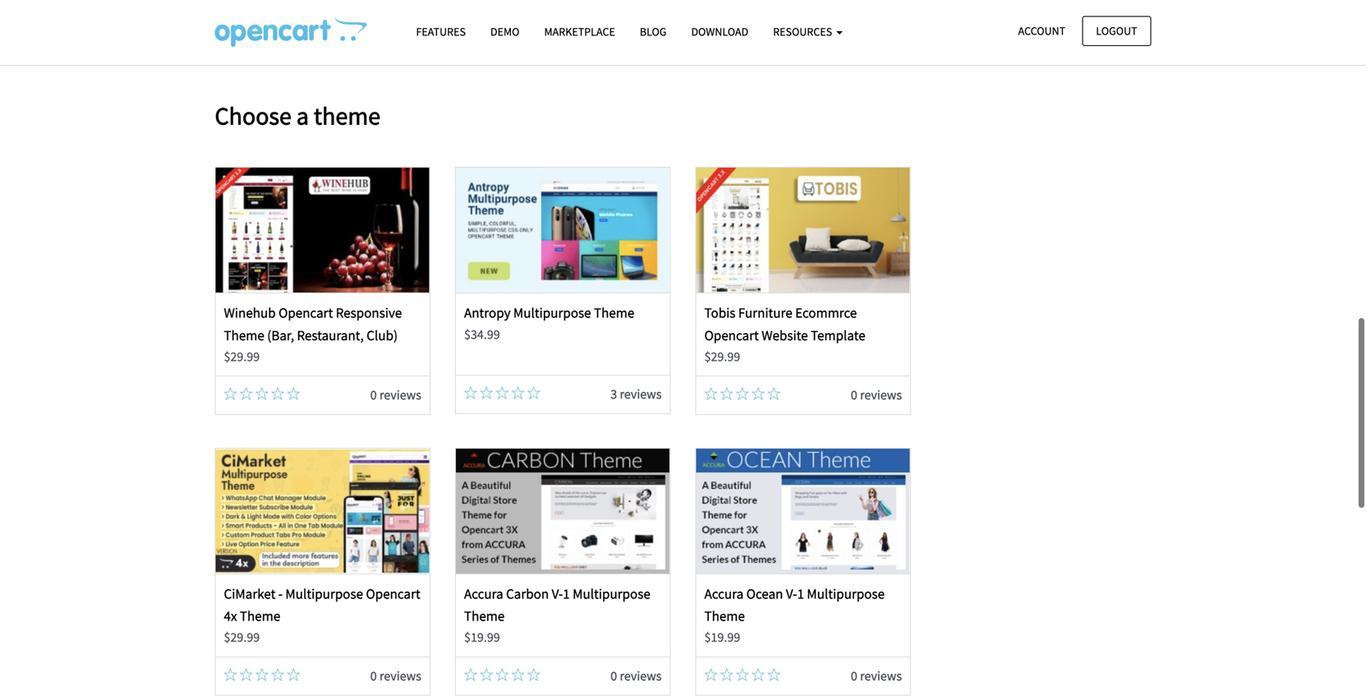 Task type: locate. For each thing, give the bounding box(es) containing it.
$19.99 for accura carbon v-1 multipurpose theme
[[464, 629, 500, 646]]

download
[[692, 24, 749, 39]]

411 reviews
[[357, 29, 422, 45]]

$29.99 inside cimarket - multipurpose opencart 4x theme $29.99
[[224, 629, 260, 646]]

accura ocean v-1 multipurpose theme $19.99
[[705, 585, 885, 646]]

2 accura from the left
[[705, 585, 744, 602]]

antropy
[[464, 304, 511, 322]]

theme
[[594, 304, 635, 322], [224, 327, 264, 344], [240, 607, 280, 625], [464, 607, 505, 625], [705, 607, 745, 625]]

1 1 from the left
[[563, 585, 570, 602]]

cimarket - multipurpose opencart 4x theme image
[[216, 449, 430, 573]]

demo
[[491, 24, 520, 39]]

multipurpose inside cimarket - multipurpose opencart 4x theme $29.99
[[286, 585, 363, 602]]

$19.99 inside accura ocean v-1 multipurpose theme $19.99
[[705, 629, 741, 646]]

theme inside accura carbon v-1 multipurpose theme $19.99
[[464, 607, 505, 625]]

v- inside accura carbon v-1 multipurpose theme $19.99
[[552, 585, 563, 602]]

-
[[278, 585, 283, 602]]

1 for carbon
[[563, 585, 570, 602]]

$29.99 down tobis
[[705, 349, 741, 365]]

1 $19.99 from the left
[[464, 629, 500, 646]]

tobis furniture ecommrce opencart website template image
[[697, 168, 910, 293]]

theme
[[314, 100, 381, 131]]

theme for accura ocean v-1 multipurpose theme
[[705, 607, 745, 625]]

accura for accura carbon v-1 multipurpose theme
[[464, 585, 504, 602]]

opencart inside tobis furniture ecommrce opencart website template $29.99
[[705, 327, 759, 344]]

choose a theme
[[215, 100, 381, 131]]

$19.99 inside accura carbon v-1 multipurpose theme $19.99
[[464, 629, 500, 646]]

2 1 from the left
[[798, 585, 805, 602]]

accura inside accura carbon v-1 multipurpose theme $19.99
[[464, 585, 504, 602]]

star light o image
[[705, 28, 718, 42], [224, 29, 237, 42], [240, 29, 253, 42], [480, 29, 493, 42], [527, 386, 541, 400], [240, 387, 253, 400], [256, 387, 269, 400], [271, 387, 284, 400], [287, 387, 300, 400], [721, 387, 734, 400], [736, 387, 749, 400], [752, 387, 765, 400], [768, 387, 781, 400], [224, 668, 237, 681], [256, 668, 269, 681], [271, 668, 284, 681], [464, 668, 477, 681], [480, 668, 493, 681], [496, 668, 509, 681], [512, 668, 525, 681], [705, 668, 718, 681], [721, 668, 734, 681], [736, 668, 749, 681], [752, 668, 765, 681]]

0 horizontal spatial $19.99
[[464, 629, 500, 646]]

theme inside winehub opencart responsive theme (bar, restaurant, club) $29.99
[[224, 327, 264, 344]]

$19.99 down accura ocean v-1 multipurpose theme link
[[705, 629, 741, 646]]

1 horizontal spatial v-
[[786, 585, 798, 602]]

accura left carbon
[[464, 585, 504, 602]]

1 horizontal spatial 1
[[798, 585, 805, 602]]

multipurpose
[[514, 304, 591, 322], [286, 585, 363, 602], [573, 585, 651, 602], [807, 585, 885, 602]]

$29.99 for tobis furniture ecommrce opencart website template
[[705, 349, 741, 365]]

1 right carbon
[[563, 585, 570, 602]]

0 horizontal spatial accura
[[464, 585, 504, 602]]

star light o image
[[721, 28, 734, 42], [736, 28, 749, 42], [256, 29, 269, 42], [271, 29, 284, 42], [464, 29, 477, 42], [496, 29, 509, 42], [512, 29, 525, 42], [464, 386, 477, 400], [480, 386, 493, 400], [496, 386, 509, 400], [512, 386, 525, 400], [224, 387, 237, 400], [705, 387, 718, 400], [240, 668, 253, 681], [287, 668, 300, 681], [527, 668, 541, 681], [768, 668, 781, 681]]

v- right 'ocean'
[[786, 585, 798, 602]]

theme inside cimarket - multipurpose opencart 4x theme $29.99
[[240, 607, 280, 625]]

1
[[563, 585, 570, 602], [798, 585, 805, 602]]

1 horizontal spatial opencart
[[366, 585, 421, 602]]

accura left 'ocean'
[[705, 585, 744, 602]]

2 v- from the left
[[786, 585, 798, 602]]

$19.99
[[464, 629, 500, 646], [705, 629, 741, 646]]

2 vertical spatial opencart
[[366, 585, 421, 602]]

0 for tobis furniture ecommrce opencart website template
[[851, 387, 858, 403]]

$29.99 down "4x"
[[224, 629, 260, 646]]

1 v- from the left
[[552, 585, 563, 602]]

$29.99
[[224, 349, 260, 365], [705, 349, 741, 365], [224, 629, 260, 646]]

$29.99 down winehub
[[224, 349, 260, 365]]

restaurant,
[[297, 327, 364, 344]]

reviews for cimarket - multipurpose opencart 4x theme
[[380, 668, 422, 684]]

accura ocean v-1 multipurpose theme image
[[697, 449, 910, 573]]

v-
[[552, 585, 563, 602], [786, 585, 798, 602]]

v- for ocean
[[786, 585, 798, 602]]

0 reviews
[[370, 387, 422, 403], [851, 387, 902, 403], [370, 668, 422, 684], [611, 668, 662, 684], [851, 668, 902, 684]]

0 reviews for winehub opencart responsive theme (bar, restaurant, club)
[[370, 387, 422, 403]]

1 inside accura ocean v-1 multipurpose theme $19.99
[[798, 585, 805, 602]]

accura carbon v-1 multipurpose theme link
[[464, 585, 651, 625]]

opencart inside cimarket - multipurpose opencart 4x theme $29.99
[[366, 585, 421, 602]]

$19.99 for accura ocean v-1 multipurpose theme
[[705, 629, 741, 646]]

0 reviews for cimarket - multipurpose opencart 4x theme
[[370, 668, 422, 684]]

2 $19.99 from the left
[[705, 629, 741, 646]]

resources
[[773, 24, 835, 39]]

logout
[[1097, 23, 1138, 38]]

theme inside accura ocean v-1 multipurpose theme $19.99
[[705, 607, 745, 625]]

$29.99 inside winehub opencart responsive theme (bar, restaurant, club) $29.99
[[224, 349, 260, 365]]

1 inside accura carbon v-1 multipurpose theme $19.99
[[563, 585, 570, 602]]

3
[[611, 386, 617, 402]]

v- right carbon
[[552, 585, 563, 602]]

1 right 'ocean'
[[798, 585, 805, 602]]

opencart
[[279, 304, 333, 322], [705, 327, 759, 344], [366, 585, 421, 602]]

1 horizontal spatial $19.99
[[705, 629, 741, 646]]

0 vertical spatial opencart
[[279, 304, 333, 322]]

furniture
[[739, 304, 793, 322]]

carbon
[[506, 585, 549, 602]]

reviews for antropy multipurpose theme
[[620, 386, 662, 402]]

1 accura from the left
[[464, 585, 504, 602]]

$19.99 down accura carbon v-1 multipurpose theme link
[[464, 629, 500, 646]]

features
[[416, 24, 466, 39]]

account link
[[1005, 16, 1080, 46]]

0 horizontal spatial opencart
[[279, 304, 333, 322]]

theme inside antropy multipurpose theme $34.99
[[594, 304, 635, 322]]

accura
[[464, 585, 504, 602], [705, 585, 744, 602]]

2 horizontal spatial opencart
[[705, 327, 759, 344]]

antropy multipurpose theme $34.99
[[464, 304, 635, 343]]

reviews
[[380, 29, 422, 45], [620, 29, 662, 45], [620, 386, 662, 402], [380, 387, 422, 403], [860, 387, 902, 403], [380, 668, 422, 684], [620, 668, 662, 684], [860, 668, 902, 684]]

multipurpose inside accura ocean v-1 multipurpose theme $19.99
[[807, 585, 885, 602]]

a
[[297, 100, 309, 131]]

0 horizontal spatial 1
[[563, 585, 570, 602]]

$29.99 for cimarket - multipurpose opencart 4x theme
[[224, 629, 260, 646]]

opencart for cimarket - multipurpose opencart 4x theme
[[366, 585, 421, 602]]

accura inside accura ocean v-1 multipurpose theme $19.99
[[705, 585, 744, 602]]

opencart for tobis furniture ecommrce opencart website template
[[705, 327, 759, 344]]

0 horizontal spatial v-
[[552, 585, 563, 602]]

resources link
[[761, 17, 855, 46]]

1 vertical spatial opencart
[[705, 327, 759, 344]]

0
[[370, 387, 377, 403], [851, 387, 858, 403], [370, 668, 377, 684], [611, 668, 617, 684], [851, 668, 858, 684]]

multipurpose inside accura carbon v-1 multipurpose theme $19.99
[[573, 585, 651, 602]]

template
[[811, 327, 866, 344]]

$29.99 inside tobis furniture ecommrce opencart website template $29.99
[[705, 349, 741, 365]]

v- inside accura ocean v-1 multipurpose theme $19.99
[[786, 585, 798, 602]]

1 horizontal spatial accura
[[705, 585, 744, 602]]

tobis furniture ecommrce opencart website template $29.99
[[705, 304, 866, 365]]

accura carbon v-1 multipurpose theme image
[[456, 449, 670, 573]]

download link
[[679, 17, 761, 46]]

cimarket - multipurpose opencart 4x theme link
[[224, 585, 421, 625]]



Task type: vqa. For each thing, say whether or not it's contained in the screenshot.
Accura Carbon V-1 Multipurpose Theme link
yes



Task type: describe. For each thing, give the bounding box(es) containing it.
choose
[[215, 100, 292, 131]]

ecommrce
[[796, 304, 857, 322]]

antropy multipurpose theme link
[[464, 304, 635, 322]]

winehub
[[224, 304, 276, 322]]

reviews for accura ocean v-1 multipurpose theme
[[860, 668, 902, 684]]

marketplace link
[[532, 17, 628, 46]]

$34.99
[[464, 326, 500, 343]]

blog link
[[628, 17, 679, 46]]

logout link
[[1083, 16, 1152, 46]]

accura ocean v-1 multipurpose theme link
[[705, 585, 885, 625]]

reviews for accura carbon v-1 multipurpose theme
[[620, 668, 662, 684]]

1 for ocean
[[798, 585, 805, 602]]

accura for accura ocean v-1 multipurpose theme
[[705, 585, 744, 602]]

tobis furniture ecommrce opencart website template link
[[705, 304, 866, 344]]

opencart inside winehub opencart responsive theme (bar, restaurant, club) $29.99
[[279, 304, 333, 322]]

demo link
[[478, 17, 532, 46]]

account
[[1019, 23, 1066, 38]]

website
[[762, 327, 808, 344]]

marketplace
[[544, 24, 615, 39]]

cimarket
[[224, 585, 276, 602]]

accura carbon v-1 multipurpose theme $19.99
[[464, 585, 651, 646]]

(bar,
[[267, 327, 294, 344]]

v- for carbon
[[552, 585, 563, 602]]

7 reviews
[[611, 29, 662, 45]]

0 for cimarket - multipurpose opencart 4x theme
[[370, 668, 377, 684]]

0 reviews for tobis furniture ecommrce opencart website template
[[851, 387, 902, 403]]

0 reviews for accura ocean v-1 multipurpose theme
[[851, 668, 902, 684]]

cimarket - multipurpose opencart 4x theme $29.99
[[224, 585, 421, 646]]

responsive
[[336, 304, 402, 322]]

features link
[[404, 17, 478, 46]]

0 for winehub opencart responsive theme (bar, restaurant, club)
[[370, 387, 377, 403]]

club)
[[367, 327, 398, 344]]

antropy multipurpose theme image
[[456, 168, 670, 293]]

ocean
[[747, 585, 783, 602]]

0 for accura carbon v-1 multipurpose theme
[[611, 668, 617, 684]]

multipurpose inside antropy multipurpose theme $34.99
[[514, 304, 591, 322]]

opencart - downloads image
[[215, 17, 367, 47]]

winehub opencart responsive theme (bar, restaurant, club) link
[[224, 304, 402, 344]]

0 for accura ocean v-1 multipurpose theme
[[851, 668, 858, 684]]

theme for accura carbon v-1 multipurpose theme
[[464, 607, 505, 625]]

winehub opencart responsive theme (bar, restaurant, club) image
[[216, 168, 430, 293]]

theme for cimarket - multipurpose opencart 4x theme
[[240, 607, 280, 625]]

blog
[[640, 24, 667, 39]]

winehub opencart responsive theme (bar, restaurant, club) $29.99
[[224, 304, 402, 365]]

reviews for tobis furniture ecommrce opencart website template
[[860, 387, 902, 403]]

reviews for winehub opencart responsive theme (bar, restaurant, club)
[[380, 387, 422, 403]]

0 reviews for accura carbon v-1 multipurpose theme
[[611, 668, 662, 684]]

4x
[[224, 607, 237, 625]]

tobis
[[705, 304, 736, 322]]

411
[[357, 29, 377, 45]]

7
[[611, 29, 617, 45]]

3 reviews
[[611, 386, 662, 402]]



